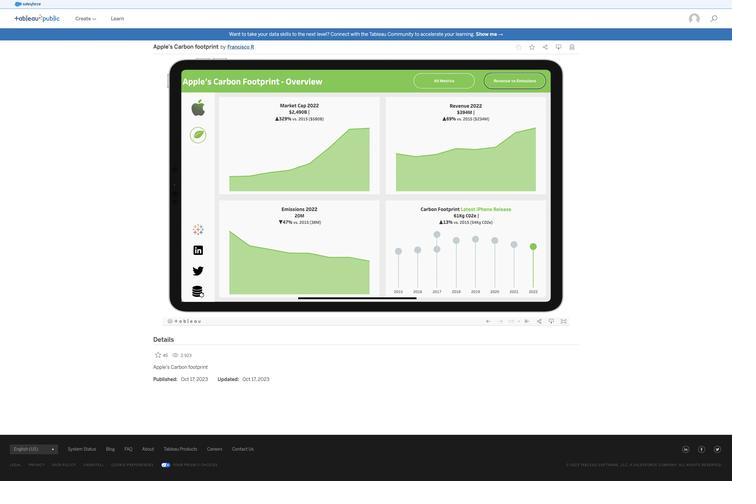 Task type: describe. For each thing, give the bounding box(es) containing it.
accelerate
[[420, 31, 444, 37]]

apple's for apple's carbon footprint
[[153, 364, 170, 370]]

2 horizontal spatial 2023
[[570, 463, 579, 467]]

oct 17, 2023 for updated :
[[243, 376, 269, 382]]

reserved.
[[702, 463, 722, 467]]

company.
[[659, 463, 678, 467]]

cookie
[[112, 463, 126, 467]]

disabled by author image
[[516, 44, 521, 50]]

carbon for apple's carbon footprint by francisco r
[[174, 44, 194, 50]]

your
[[173, 463, 183, 467]]

learning.
[[456, 31, 475, 37]]

2,923 views element
[[170, 351, 194, 361]]

contact us
[[232, 447, 254, 452]]

english
[[14, 447, 28, 452]]

want
[[229, 31, 241, 37]]

legal link
[[10, 462, 22, 469]]

about link
[[142, 446, 154, 453]]

apple's carbon footprint
[[153, 364, 208, 370]]

with
[[351, 31, 360, 37]]

preferences
[[127, 463, 154, 467]]

45
[[163, 353, 168, 358]]

tableau products
[[164, 447, 197, 452]]

1 the from the left
[[298, 31, 305, 37]]

legal
[[10, 463, 22, 467]]

nominate for viz of the day image
[[570, 44, 575, 50]]

connect
[[331, 31, 349, 37]]

me
[[490, 31, 497, 37]]

policy
[[62, 463, 76, 467]]

2 your from the left
[[445, 31, 455, 37]]

want to take your data skills to the next level? connect with the tableau community to accelerate your learning. show me →
[[229, 31, 503, 37]]

footprint for apple's carbon footprint
[[188, 364, 208, 370]]

updated
[[218, 376, 238, 382]]

published :
[[153, 376, 178, 382]]

products
[[180, 447, 197, 452]]

data policy link
[[52, 462, 76, 469]]

1 to from the left
[[242, 31, 246, 37]]

oct 17, 2023 for published :
[[181, 376, 208, 382]]

2 to from the left
[[292, 31, 297, 37]]

favorite button image
[[529, 44, 535, 50]]

© 2023 tableau software, llc, a salesforce company. all rights reserved.
[[566, 463, 722, 467]]

next
[[306, 31, 316, 37]]

system
[[68, 447, 83, 452]]

2 vertical spatial tableau
[[580, 463, 597, 467]]

learn
[[111, 16, 124, 22]]

francisco
[[227, 44, 250, 50]]

cookie preferences button
[[112, 462, 154, 469]]

rights
[[687, 463, 701, 467]]

logo image
[[15, 14, 60, 22]]

2023 for updated :
[[258, 376, 269, 382]]

uninstall
[[83, 463, 104, 467]]

your privacy choices link
[[161, 462, 218, 469]]

software,
[[598, 463, 620, 467]]

3 to from the left
[[415, 31, 419, 37]]

Add Favorite button
[[153, 350, 170, 360]]

data policy
[[52, 463, 76, 467]]

tableau products link
[[164, 446, 197, 453]]

go to search image
[[703, 15, 725, 23]]

→
[[498, 31, 503, 37]]

by
[[221, 44, 226, 50]]

17, for updated :
[[252, 376, 257, 382]]

all
[[679, 463, 686, 467]]

oct for published :
[[181, 376, 189, 382]]

data
[[269, 31, 279, 37]]

apple's for apple's carbon footprint by francisco r
[[153, 44, 173, 50]]

careers
[[207, 447, 222, 452]]

uninstall link
[[83, 462, 104, 469]]

your privacy choices
[[173, 463, 218, 467]]

: for published :
[[176, 376, 178, 382]]

faq link
[[125, 446, 132, 453]]



Task type: vqa. For each thing, say whether or not it's contained in the screenshot.
-
no



Task type: locate. For each thing, give the bounding box(es) containing it.
privacy down selected language element
[[29, 463, 45, 467]]

community
[[388, 31, 414, 37]]

to left accelerate
[[415, 31, 419, 37]]

0 horizontal spatial oct 17, 2023
[[181, 376, 208, 382]]

1 horizontal spatial privacy
[[184, 463, 200, 467]]

published
[[153, 376, 176, 382]]

footprint left by
[[195, 44, 219, 50]]

1 17, from the left
[[190, 376, 195, 382]]

privacy right your
[[184, 463, 200, 467]]

2,923
[[181, 353, 192, 358]]

the left 'next'
[[298, 31, 305, 37]]

your
[[258, 31, 268, 37], [445, 31, 455, 37]]

the right with
[[361, 31, 368, 37]]

selected language element
[[14, 445, 54, 454]]

skills
[[280, 31, 291, 37]]

1 oct 17, 2023 from the left
[[181, 376, 208, 382]]

blog
[[106, 447, 115, 452]]

1 vertical spatial footprint
[[188, 364, 208, 370]]

about
[[142, 447, 154, 452]]

©
[[566, 463, 569, 467]]

oct 17, 2023 right updated :
[[243, 376, 269, 382]]

0 horizontal spatial to
[[242, 31, 246, 37]]

1 horizontal spatial :
[[238, 376, 239, 382]]

2 : from the left
[[238, 376, 239, 382]]

2023 for published :
[[196, 376, 208, 382]]

careers link
[[207, 446, 222, 453]]

2 apple's from the top
[[153, 364, 170, 370]]

learn link
[[104, 9, 131, 28]]

2 oct from the left
[[243, 376, 250, 382]]

17,
[[190, 376, 195, 382], [252, 376, 257, 382]]

oct
[[181, 376, 189, 382], [243, 376, 250, 382]]

1 horizontal spatial 17,
[[252, 376, 257, 382]]

r
[[251, 44, 254, 50]]

0 horizontal spatial privacy
[[29, 463, 45, 467]]

2023
[[196, 376, 208, 382], [258, 376, 269, 382], [570, 463, 579, 467]]

cookie preferences
[[112, 463, 154, 467]]

0 vertical spatial carbon
[[174, 44, 194, 50]]

us
[[249, 447, 254, 452]]

privacy link
[[29, 462, 45, 469]]

1 oct from the left
[[181, 376, 189, 382]]

0 horizontal spatial tableau
[[164, 447, 179, 452]]

2 oct 17, 2023 from the left
[[243, 376, 269, 382]]

system status
[[68, 447, 96, 452]]

2 horizontal spatial tableau
[[580, 463, 597, 467]]

llc,
[[621, 463, 629, 467]]

1 vertical spatial carbon
[[171, 364, 187, 370]]

apple's carbon footprint by francisco r
[[153, 44, 254, 50]]

0 horizontal spatial 2023
[[196, 376, 208, 382]]

show me link
[[476, 31, 497, 37]]

footprint for apple's carbon footprint by francisco r
[[195, 44, 219, 50]]

2 horizontal spatial to
[[415, 31, 419, 37]]

your left "learning."
[[445, 31, 455, 37]]

0 vertical spatial apple's
[[153, 44, 173, 50]]

1 : from the left
[[176, 376, 178, 382]]

oct for updated :
[[243, 376, 250, 382]]

1 horizontal spatial tableau
[[369, 31, 386, 37]]

create button
[[68, 9, 104, 28]]

0 vertical spatial footprint
[[195, 44, 219, 50]]

faq
[[125, 447, 132, 452]]

the
[[298, 31, 305, 37], [361, 31, 368, 37]]

oct 17, 2023 down apple's carbon footprint
[[181, 376, 208, 382]]

to
[[242, 31, 246, 37], [292, 31, 297, 37], [415, 31, 419, 37]]

2 the from the left
[[361, 31, 368, 37]]

salesforce
[[633, 463, 658, 467]]

details
[[153, 336, 174, 343]]

1 your from the left
[[258, 31, 268, 37]]

1 privacy from the left
[[29, 463, 45, 467]]

carbon for apple's carbon footprint
[[171, 364, 187, 370]]

data
[[52, 463, 61, 467]]

(us)
[[29, 447, 38, 452]]

footprint down 2,923
[[188, 364, 208, 370]]

terry.turtle image
[[688, 13, 701, 25]]

17, right updated :
[[252, 376, 257, 382]]

system status link
[[68, 446, 96, 453]]

status
[[83, 447, 96, 452]]

contact us link
[[232, 446, 254, 453]]

your right take
[[258, 31, 268, 37]]

1 horizontal spatial oct
[[243, 376, 250, 382]]

2 17, from the left
[[252, 376, 257, 382]]

1 horizontal spatial your
[[445, 31, 455, 37]]

oct down apple's carbon footprint
[[181, 376, 189, 382]]

take
[[247, 31, 257, 37]]

footprint
[[195, 44, 219, 50], [188, 364, 208, 370]]

1 vertical spatial tableau
[[164, 447, 179, 452]]

salesforce logo image
[[15, 2, 41, 7]]

1 horizontal spatial the
[[361, 31, 368, 37]]

to left take
[[242, 31, 246, 37]]

contact
[[232, 447, 248, 452]]

privacy
[[29, 463, 45, 467], [184, 463, 200, 467]]

apple's
[[153, 44, 173, 50], [153, 364, 170, 370]]

oct right updated :
[[243, 376, 250, 382]]

tableau
[[369, 31, 386, 37], [164, 447, 179, 452], [580, 463, 597, 467]]

create
[[75, 16, 91, 22]]

blog link
[[106, 446, 115, 453]]

1 horizontal spatial to
[[292, 31, 297, 37]]

0 horizontal spatial oct
[[181, 376, 189, 382]]

2 privacy from the left
[[184, 463, 200, 467]]

: for updated :
[[238, 376, 239, 382]]

tableau left the software,
[[580, 463, 597, 467]]

1 horizontal spatial 2023
[[258, 376, 269, 382]]

0 horizontal spatial 17,
[[190, 376, 195, 382]]

1 apple's from the top
[[153, 44, 173, 50]]

0 horizontal spatial the
[[298, 31, 305, 37]]

1 horizontal spatial oct 17, 2023
[[243, 376, 269, 382]]

to right the skills
[[292, 31, 297, 37]]

tableau right with
[[369, 31, 386, 37]]

17, for published :
[[190, 376, 195, 382]]

english (us)
[[14, 447, 38, 452]]

0 horizontal spatial your
[[258, 31, 268, 37]]

1 vertical spatial apple's
[[153, 364, 170, 370]]

updated :
[[218, 376, 239, 382]]

0 vertical spatial tableau
[[369, 31, 386, 37]]

francisco r link
[[227, 43, 254, 51]]

carbon
[[174, 44, 194, 50], [171, 364, 187, 370]]

tableau up your
[[164, 447, 179, 452]]

:
[[176, 376, 178, 382], [238, 376, 239, 382]]

choices
[[201, 463, 218, 467]]

0 horizontal spatial :
[[176, 376, 178, 382]]

level?
[[317, 31, 330, 37]]

oct 17, 2023
[[181, 376, 208, 382], [243, 376, 269, 382]]

show
[[476, 31, 489, 37]]

a
[[630, 463, 632, 467]]

17, down apple's carbon footprint
[[190, 376, 195, 382]]



